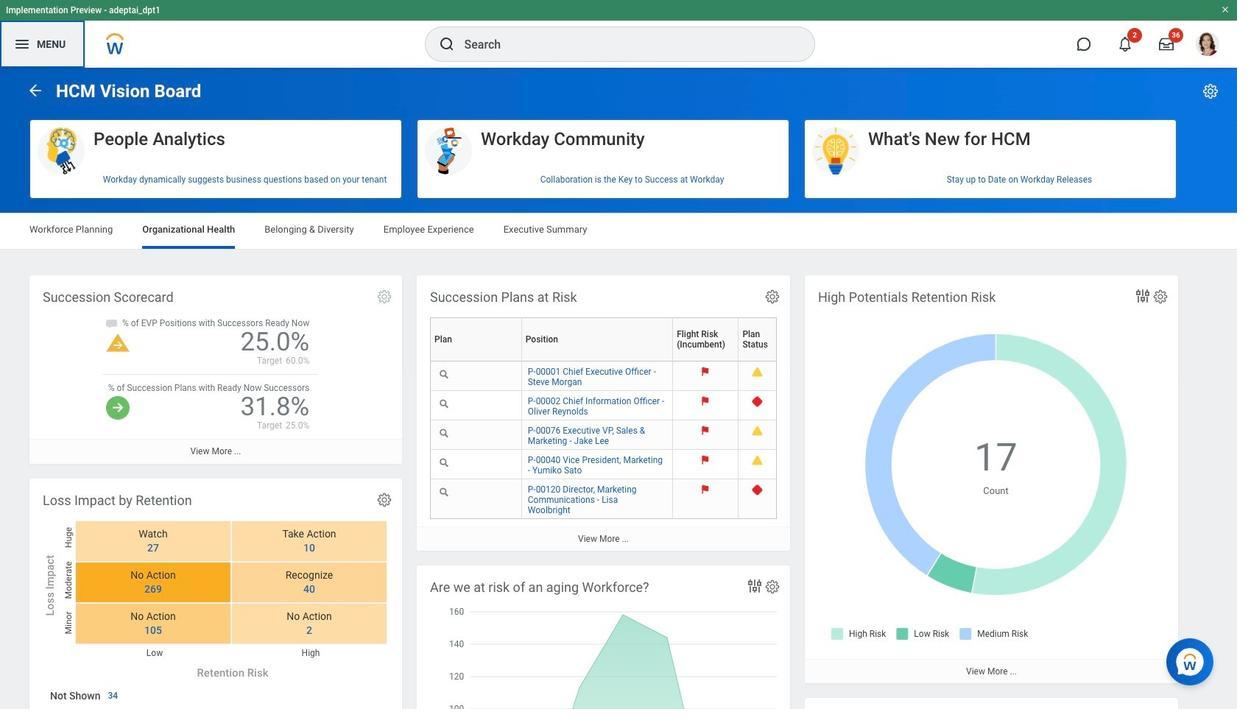 Task type: describe. For each thing, give the bounding box(es) containing it.
configure are we at risk of an aging workforce? image
[[764, 579, 781, 595]]

configure loss impact by retention image
[[376, 492, 392, 508]]

succession plans at risk element
[[417, 275, 790, 551]]

configure this page image
[[1202, 82, 1219, 100]]

neutral good image
[[106, 396, 129, 420]]

search image
[[438, 35, 455, 53]]

justify image
[[13, 35, 31, 53]]

notifications large image
[[1118, 37, 1133, 52]]

succession scorecard element
[[29, 275, 402, 464]]

high potentials retention risk element
[[805, 275, 1178, 684]]



Task type: locate. For each thing, give the bounding box(es) containing it.
profile logan mcneil image
[[1196, 32, 1219, 59]]

main content
[[0, 68, 1237, 709]]

neutral warning image
[[106, 334, 129, 352]]

are we at risk of an aging workforce? element
[[417, 566, 790, 709]]

previous page image
[[27, 81, 44, 99]]

configure succession plans at risk image
[[764, 289, 781, 305]]

organization health element
[[805, 698, 1178, 709]]

configure succession scorecard image
[[376, 289, 392, 305]]

banner
[[0, 0, 1237, 68]]

inbox large image
[[1159, 37, 1174, 52]]

close environment banner image
[[1221, 5, 1230, 14]]

loss impact by retention element
[[29, 479, 402, 709]]

tab list
[[15, 214, 1222, 249]]

configure and view chart data image
[[746, 577, 764, 595]]

Search Workday  search field
[[464, 28, 784, 60]]



Task type: vqa. For each thing, say whether or not it's contained in the screenshot.
Configure Loss Impact by Retention Icon
yes



